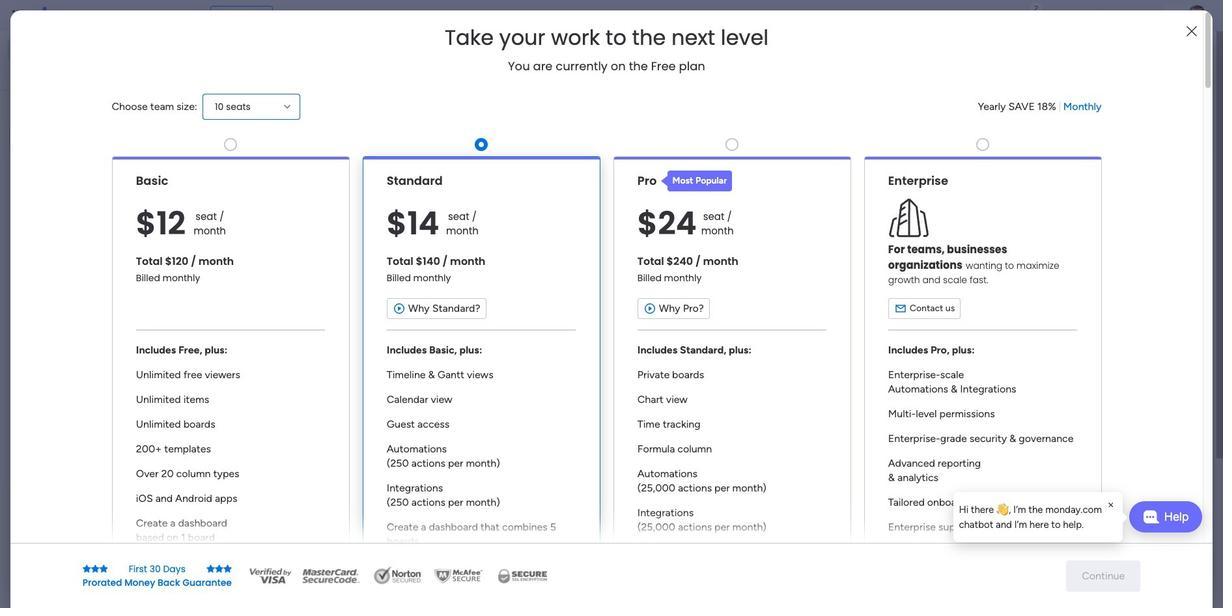 Task type: locate. For each thing, give the bounding box(es) containing it.
dialog
[[954, 492, 1123, 543]]

0 vertical spatial terry turtle image
[[1187, 5, 1208, 26]]

terry turtle image down terry turtle image
[[271, 583, 297, 608]]

ssl encrypted image
[[490, 566, 555, 586]]

1 horizontal spatial terry turtle image
[[1187, 5, 1208, 26]]

star image
[[83, 564, 91, 573], [223, 564, 232, 573]]

option
[[8, 39, 158, 60], [8, 61, 158, 82], [0, 154, 166, 157]]

close recently visited image
[[240, 106, 256, 122]]

terry turtle image right help 'icon'
[[1187, 5, 1208, 26]]

terry turtle image
[[271, 535, 297, 561]]

4 star image from the left
[[215, 564, 223, 573]]

quick search results list box
[[240, 122, 938, 454]]

section head
[[661, 171, 732, 191]]

invite members image
[[1049, 9, 1062, 22]]

monday marketplace image
[[1078, 9, 1091, 22]]

1 horizontal spatial star image
[[223, 564, 232, 573]]

0 horizontal spatial star image
[[83, 564, 91, 573]]

section head inside the pro tier selected option
[[661, 171, 732, 191]]

norton secured image
[[369, 566, 427, 586]]

list box
[[0, 152, 166, 463]]

component image
[[716, 258, 728, 270]]

2 star image from the left
[[223, 564, 232, 573]]

billing cycle selection group
[[978, 100, 1102, 114]]

remove from favorites image
[[442, 238, 455, 251]]

see plans image
[[216, 8, 228, 23]]

2 element
[[372, 490, 387, 506], [372, 490, 387, 506]]

templates image image
[[981, 262, 1153, 352]]

chat bot icon image
[[1143, 511, 1159, 524]]

terry turtle image
[[1187, 5, 1208, 26], [271, 583, 297, 608]]

add to favorites image
[[442, 398, 455, 411]]

help center element
[[969, 537, 1165, 589]]

star image
[[91, 564, 99, 573], [99, 564, 108, 573], [206, 564, 215, 573], [215, 564, 223, 573]]

enterprise tier selected option
[[864, 156, 1102, 588]]

1 vertical spatial terry turtle image
[[271, 583, 297, 608]]

getting started element
[[969, 475, 1165, 527]]

heading
[[445, 26, 769, 49]]

2 vertical spatial option
[[0, 154, 166, 157]]

standard tier selected option
[[362, 156, 600, 588]]



Task type: vqa. For each thing, say whether or not it's contained in the screenshot.
bottom option
yes



Task type: describe. For each thing, give the bounding box(es) containing it.
public dashboard image
[[716, 238, 731, 252]]

1 vertical spatial option
[[8, 61, 158, 82]]

0 horizontal spatial terry turtle image
[[271, 583, 297, 608]]

pro tier selected option
[[613, 156, 851, 588]]

circle o image
[[989, 156, 997, 165]]

search everything image
[[1110, 9, 1123, 22]]

2 star image from the left
[[99, 564, 108, 573]]

notifications image
[[992, 9, 1005, 22]]

component image
[[487, 258, 498, 270]]

1 star image from the left
[[91, 564, 99, 573]]

check circle image
[[989, 139, 997, 149]]

select product image
[[12, 9, 25, 22]]

1 star image from the left
[[83, 564, 91, 573]]

update feed image
[[1021, 9, 1034, 22]]

tier options list box
[[112, 133, 1102, 588]]

verified by visa image
[[247, 566, 293, 586]]

mastercard secure code image
[[298, 566, 363, 586]]

0 vertical spatial option
[[8, 39, 158, 60]]

2 image
[[1030, 1, 1042, 15]]

help image
[[1138, 9, 1152, 22]]

basic tier selected option
[[112, 156, 349, 588]]

add to favorites image
[[902, 238, 915, 251]]

mcafee secure image
[[432, 566, 485, 586]]

3 star image from the left
[[206, 564, 215, 573]]



